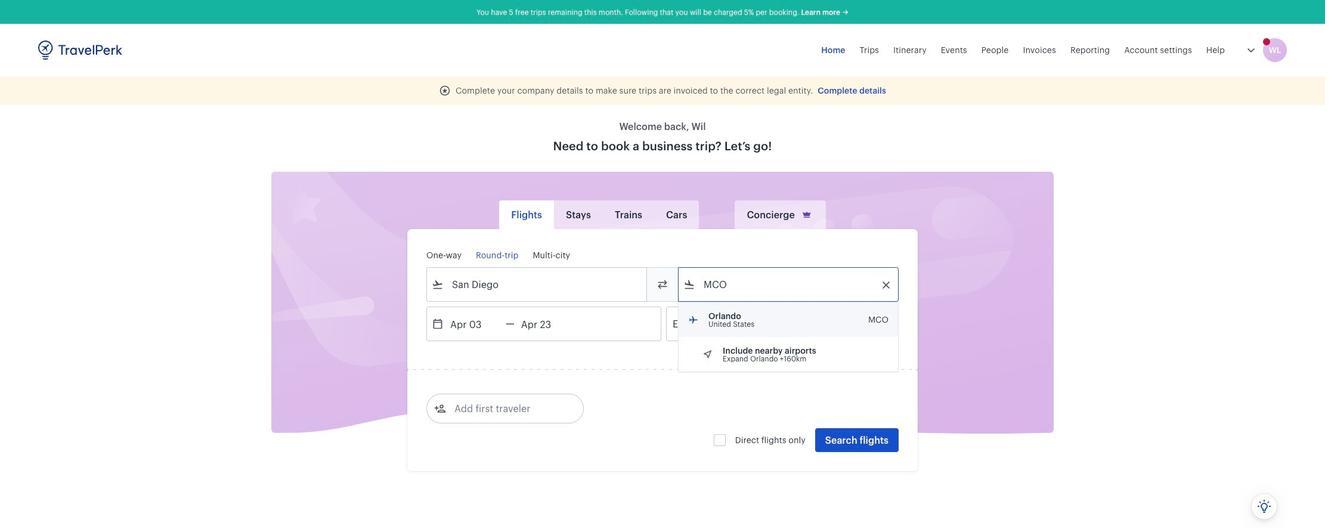 Task type: describe. For each thing, give the bounding box(es) containing it.
Return text field
[[515, 307, 577, 341]]

Depart text field
[[444, 307, 506, 341]]

Add first traveler search field
[[446, 399, 570, 418]]



Task type: locate. For each thing, give the bounding box(es) containing it.
From search field
[[444, 275, 631, 294]]

To search field
[[696, 275, 883, 294]]



